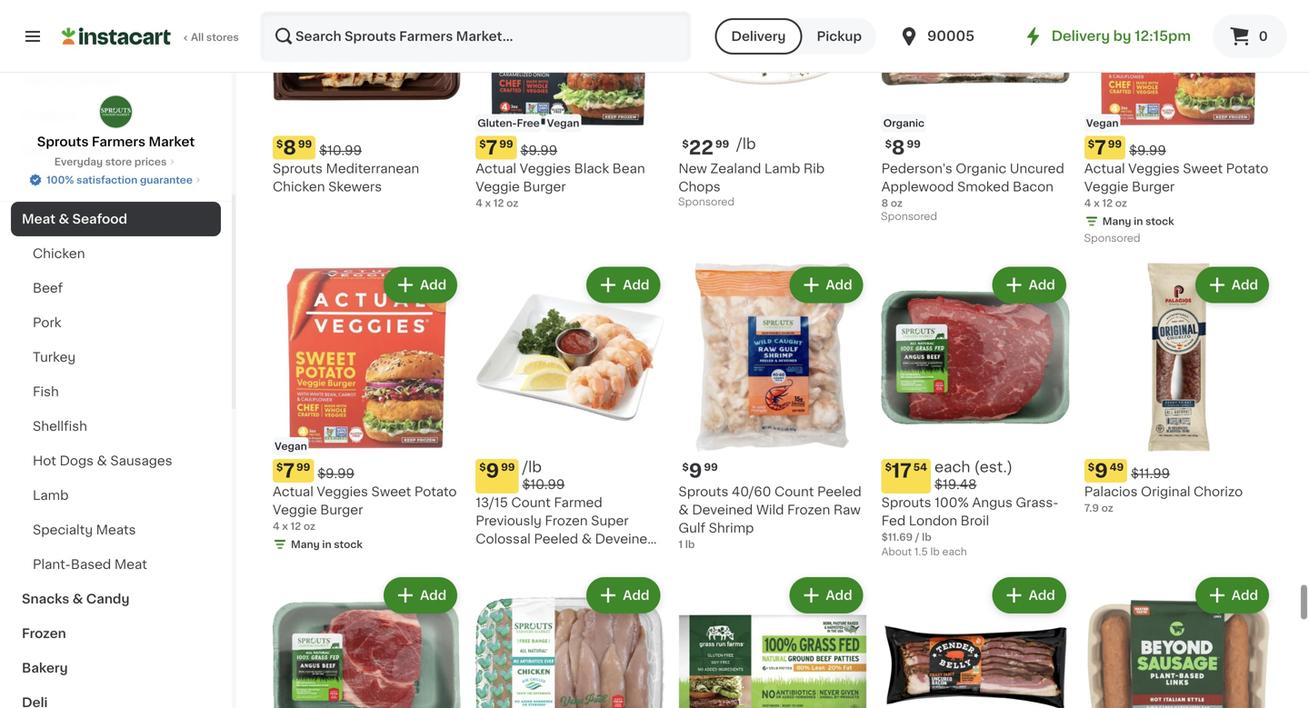 Task type: locate. For each thing, give the bounding box(es) containing it.
0 horizontal spatial raw
[[476, 551, 503, 564]]

2 horizontal spatial 4
[[1085, 198, 1092, 208]]

2 horizontal spatial vegan
[[1087, 118, 1119, 128]]

& down beverages
[[59, 213, 69, 226]]

1 horizontal spatial 9
[[689, 461, 703, 481]]

0 horizontal spatial $7.99 original price: $9.99 element
[[273, 459, 461, 483]]

stores
[[206, 32, 239, 42]]

7 inside $ 7 99 $9.99 actual veggies sweet potato veggie burger 4 x 12 oz
[[1095, 138, 1107, 157]]

sprouts down $ 9 99
[[679, 486, 729, 498]]

0 horizontal spatial 9
[[486, 461, 500, 481]]

hot dogs & sausages
[[33, 455, 172, 468]]

1 horizontal spatial $10.99
[[523, 479, 565, 491]]

1
[[679, 540, 683, 550]]

sprouts down "$8.99 original price: $10.99" element
[[273, 162, 323, 175]]

deveined down 'super' on the bottom of the page
[[595, 533, 656, 546]]

sponsored badge image
[[679, 197, 734, 208], [882, 212, 937, 222], [1085, 234, 1140, 244]]

$7.99 original price: $9.99 element for 7
[[1085, 136, 1273, 160]]

deveined down '40/60'
[[692, 504, 753, 516]]

2 horizontal spatial burger
[[1132, 181, 1175, 193]]

$ 9 49 $11.99 palacios original chorizo 7.9 oz
[[1085, 461, 1244, 513]]

0 vertical spatial sponsored badge image
[[679, 197, 734, 208]]

1 horizontal spatial $9.99
[[521, 144, 558, 157]]

0 horizontal spatial lamb
[[33, 489, 69, 502]]

0 vertical spatial shrimp
[[709, 522, 754, 535]]

each right 1.5
[[943, 547, 968, 557]]

0 vertical spatial many in stock
[[1103, 217, 1175, 227]]

1 horizontal spatial many in stock
[[1103, 217, 1175, 227]]

pederson's
[[882, 162, 953, 175]]

2 horizontal spatial $7.99 original price: $9.99 element
[[1085, 136, 1273, 160]]

22
[[689, 138, 714, 157]]

7.9
[[1085, 503, 1100, 513]]

in
[[1134, 217, 1144, 227], [322, 540, 332, 550]]

99 inside the $ 8 99
[[907, 139, 921, 149]]

vegan
[[547, 118, 580, 128], [1087, 118, 1119, 128], [275, 441, 307, 451]]

0 vertical spatial stock
[[1146, 217, 1175, 227]]

3 9 from the left
[[1095, 461, 1109, 481]]

veggies inside actual veggies sweet potato veggie burger 4 x 12 oz
[[317, 486, 368, 498]]

chicken link
[[11, 236, 221, 271]]

burger inside $ 7 99 $9.99 actual veggies sweet potato veggie burger 4 x 12 oz
[[1132, 181, 1175, 193]]

1 horizontal spatial veggies
[[520, 162, 571, 175]]

1 horizontal spatial deveined
[[692, 504, 753, 516]]

lb
[[922, 533, 932, 543], [686, 540, 695, 550], [931, 547, 940, 557]]

0 horizontal spatial /lb
[[523, 460, 542, 475]]

burger for bean
[[523, 181, 566, 193]]

potato
[[1227, 162, 1269, 175], [415, 486, 457, 498]]

1 horizontal spatial potato
[[1227, 162, 1269, 175]]

0 horizontal spatial potato
[[415, 486, 457, 498]]

lb right /
[[922, 533, 932, 543]]

$ 7 99 $9.99 actual veggies sweet potato veggie burger 4 x 12 oz
[[1085, 138, 1269, 208]]

frozen inside sprouts 40/60 count peeled & deveined wild frozen raw gulf shrimp 1 lb
[[788, 504, 831, 516]]

1 horizontal spatial organic
[[956, 162, 1007, 175]]

$10.99 up mediterranean
[[319, 144, 362, 157]]

x for potato
[[282, 521, 288, 531]]

meats
[[96, 524, 136, 537]]

$9.49 original price: $11.99 element
[[1085, 459, 1273, 483]]

delivery left pickup
[[732, 30, 786, 43]]

0 horizontal spatial frozen
[[22, 628, 66, 640]]

2 horizontal spatial $9.99
[[1130, 144, 1167, 157]]

1 horizontal spatial 100%
[[935, 497, 969, 510]]

9 up gulf
[[689, 461, 703, 481]]

organic up the smoked
[[956, 162, 1007, 175]]

sprouts for sprouts 40/60 count peeled & deveined wild frozen raw gulf shrimp 1 lb
[[679, 486, 729, 498]]

0 horizontal spatial actual
[[273, 486, 314, 498]]

product group containing 8
[[882, 0, 1070, 227]]

sponsored badge image for /lb
[[679, 197, 734, 208]]

frozen down farmed
[[545, 515, 588, 528]]

x inside 'actual veggies black bean veggie burger 4 x 12 oz'
[[485, 198, 491, 208]]

sprouts inside "link"
[[37, 136, 89, 148]]

1 vertical spatial deveined
[[595, 533, 656, 546]]

4 inside 'actual veggies black bean veggie burger 4 x 12 oz'
[[476, 198, 483, 208]]

deveined inside the $ 9 99 /lb $10.99 13/15 count farmed previously frozen super colossal peeled & deveined raw shrimp
[[595, 533, 656, 546]]

count up wild
[[775, 486, 814, 498]]

shrimp inside sprouts 40/60 count peeled & deveined wild frozen raw gulf shrimp 1 lb
[[709, 522, 754, 535]]

/lb up previously
[[523, 460, 542, 475]]

1 horizontal spatial shrimp
[[709, 522, 754, 535]]

delivery inside button
[[732, 30, 786, 43]]

0 vertical spatial chicken
[[273, 181, 325, 193]]

gulf
[[679, 522, 706, 535]]

None search field
[[260, 11, 692, 62]]

meat down beverages
[[22, 213, 56, 226]]

1 horizontal spatial count
[[775, 486, 814, 498]]

produce link
[[11, 98, 221, 133]]

9 up 13/15
[[486, 461, 500, 481]]

veggie for bean
[[476, 181, 520, 193]]

veggies for bean
[[520, 162, 571, 175]]

seafood
[[72, 213, 127, 226]]

veggie inside 'actual veggies black bean veggie burger 4 x 12 oz'
[[476, 181, 520, 193]]

$22.99 per pound element
[[679, 136, 867, 160]]

veggies
[[520, 162, 571, 175], [1129, 162, 1180, 175], [317, 486, 368, 498]]

1 horizontal spatial peeled
[[818, 486, 862, 498]]

count up previously
[[512, 497, 551, 510]]

8 inside $ 8 99 $10.99 sprouts mediterranean chicken skewers
[[283, 138, 296, 157]]

100% down $19.48 at the right bottom of the page
[[935, 497, 969, 510]]

mediterranean
[[326, 162, 420, 175]]

1 vertical spatial $10.99
[[523, 479, 565, 491]]

0 horizontal spatial x
[[282, 521, 288, 531]]

many in stock down $ 7 99 $9.99 actual veggies sweet potato veggie burger 4 x 12 oz
[[1103, 217, 1175, 227]]

$ inside $ 17 54 each (est.) $19.48 sprouts 100% angus grass- fed london broil $11.69 / lb about 1.5 lb each
[[886, 462, 892, 472]]

1 horizontal spatial burger
[[523, 181, 566, 193]]

1 vertical spatial in
[[322, 540, 332, 550]]

delivery for delivery
[[732, 30, 786, 43]]

$11.99
[[1132, 467, 1171, 480]]

deveined
[[692, 504, 753, 516], [595, 533, 656, 546]]

1 vertical spatial each
[[943, 547, 968, 557]]

4
[[476, 198, 483, 208], [1085, 198, 1092, 208], [273, 521, 280, 531]]

1 horizontal spatial in
[[1134, 217, 1144, 227]]

2 horizontal spatial veggies
[[1129, 162, 1180, 175]]

1 vertical spatial 100%
[[935, 497, 969, 510]]

veggie inside actual veggies sweet potato veggie burger 4 x 12 oz
[[273, 504, 317, 516]]

oz inside $ 7 99 $9.99 actual veggies sweet potato veggie burger 4 x 12 oz
[[1116, 198, 1128, 208]]

shrimp
[[709, 522, 754, 535], [506, 551, 552, 564]]

0 horizontal spatial 4
[[273, 521, 280, 531]]

sprouts
[[22, 75, 73, 87], [37, 136, 89, 148], [273, 162, 323, 175], [679, 486, 729, 498], [882, 497, 932, 510]]

many in stock for 7
[[1103, 217, 1175, 227]]

many down $ 7 99 $9.99 actual veggies sweet potato veggie burger 4 x 12 oz
[[1103, 217, 1132, 227]]

product group
[[679, 0, 867, 212], [882, 0, 1070, 227], [1085, 0, 1273, 249], [273, 263, 461, 556], [476, 263, 664, 564], [679, 263, 867, 552], [882, 263, 1070, 560], [1085, 263, 1273, 516], [273, 574, 461, 709], [476, 574, 664, 709], [679, 574, 867, 709], [882, 574, 1070, 709], [1085, 574, 1273, 709]]

sprouts brands link
[[11, 64, 221, 98]]

smoked
[[958, 181, 1010, 193]]

0 horizontal spatial deveined
[[595, 533, 656, 546]]

frozen inside frozen link
[[22, 628, 66, 640]]

$ inside $ 9 99
[[683, 462, 689, 472]]

12 inside actual veggies sweet potato veggie burger 4 x 12 oz
[[291, 521, 301, 531]]

lamb down $22.99 per pound element
[[765, 162, 801, 175]]

stock
[[1146, 217, 1175, 227], [334, 540, 363, 550]]

0 vertical spatial meat
[[22, 213, 56, 226]]

1 vertical spatial sponsored badge image
[[882, 212, 937, 222]]

stock down $ 7 99 $9.99 actual veggies sweet potato veggie burger 4 x 12 oz
[[1146, 217, 1175, 227]]

many in stock
[[1103, 217, 1175, 227], [291, 540, 363, 550]]

$ 22 99 /lb
[[683, 137, 756, 157]]

instacart logo image
[[62, 25, 171, 47]]

vegan for veggies
[[275, 441, 307, 451]]

$ 7 99 for actual veggies sweet potato veggie burger
[[277, 461, 310, 481]]

1 horizontal spatial $7.99 original price: $9.99 element
[[476, 136, 664, 160]]

$ inside the $ 9 49 $11.99 palacios original chorizo 7.9 oz
[[1089, 462, 1095, 472]]

snacks
[[22, 593, 69, 606]]

peeled
[[818, 486, 862, 498], [534, 533, 579, 546]]

sweet inside actual veggies sweet potato veggie burger 4 x 12 oz
[[372, 486, 411, 498]]

shrimp down colossal
[[506, 551, 552, 564]]

sweet
[[1184, 162, 1224, 175], [372, 486, 411, 498]]

meat down meats
[[114, 558, 147, 571]]

1 horizontal spatial veggie
[[476, 181, 520, 193]]

produce
[[22, 109, 77, 122]]

$ 7 99 up actual veggies sweet potato veggie burger 4 x 12 oz on the left bottom
[[277, 461, 310, 481]]

0 horizontal spatial sponsored badge image
[[679, 197, 734, 208]]

99 inside $ 9 99
[[704, 462, 718, 472]]

0 vertical spatial $10.99
[[319, 144, 362, 157]]

2 horizontal spatial veggie
[[1085, 181, 1129, 193]]

dairy & eggs
[[22, 144, 107, 156]]

0 horizontal spatial 7
[[283, 461, 295, 481]]

sprouts up fed
[[882, 497, 932, 510]]

fish link
[[11, 375, 221, 409]]

1 horizontal spatial frozen
[[545, 515, 588, 528]]

peeled inside sprouts 40/60 count peeled & deveined wild frozen raw gulf shrimp 1 lb
[[818, 486, 862, 498]]

lamb inside 'link'
[[33, 489, 69, 502]]

chicken up beef
[[33, 247, 85, 260]]

applewood
[[882, 181, 955, 193]]

0 button
[[1213, 15, 1288, 58]]

burger inside 'actual veggies black bean veggie burger 4 x 12 oz'
[[523, 181, 566, 193]]

$ 7 99 for actual veggies black bean veggie burger
[[480, 138, 513, 157]]

1 horizontal spatial /lb
[[737, 137, 756, 152]]

1 horizontal spatial x
[[485, 198, 491, 208]]

0 horizontal spatial chicken
[[33, 247, 85, 260]]

add
[[420, 279, 447, 292], [623, 279, 650, 292], [826, 279, 853, 292], [1029, 279, 1056, 292], [1232, 279, 1259, 292], [420, 590, 447, 602], [623, 590, 650, 602], [826, 590, 853, 602], [1029, 590, 1056, 602], [1232, 590, 1259, 602]]

1 vertical spatial many
[[291, 540, 320, 550]]

each up $19.48 at the right bottom of the page
[[935, 460, 971, 475]]

many in stock for veggies
[[291, 540, 363, 550]]

shrimp inside the $ 9 99 /lb $10.99 13/15 count farmed previously frozen super colossal peeled & deveined raw shrimp
[[506, 551, 552, 564]]

1 horizontal spatial many
[[1103, 217, 1132, 227]]

1 horizontal spatial delivery
[[1052, 30, 1111, 43]]

in for veggies
[[322, 540, 332, 550]]

2 horizontal spatial x
[[1094, 198, 1100, 208]]

0 horizontal spatial sweet
[[372, 486, 411, 498]]

1 horizontal spatial $ 7 99
[[480, 138, 513, 157]]

frozen up bakery
[[22, 628, 66, 640]]

2 horizontal spatial 8
[[892, 138, 905, 157]]

/lb inside the $ 9 99 /lb $10.99 13/15 count farmed previously frozen super colossal peeled & deveined raw shrimp
[[523, 460, 542, 475]]

sprouts for sprouts brands
[[22, 75, 73, 87]]

x inside $ 7 99 $9.99 actual veggies sweet potato veggie burger 4 x 12 oz
[[1094, 198, 1100, 208]]

in for 7
[[1134, 217, 1144, 227]]

0 horizontal spatial many in stock
[[291, 540, 363, 550]]

$ 7 99 down the gluten-
[[480, 138, 513, 157]]

0 vertical spatial raw
[[834, 504, 861, 516]]

lb right 1.5
[[931, 547, 940, 557]]

colossal
[[476, 533, 531, 546]]

1 vertical spatial stock
[[334, 540, 363, 550]]

pork
[[33, 317, 61, 329]]

0 horizontal spatial peeled
[[534, 533, 579, 546]]

in down $ 7 99 $9.99 actual veggies sweet potato veggie burger 4 x 12 oz
[[1134, 217, 1144, 227]]

shrimp right gulf
[[709, 522, 754, 535]]

many for veggies
[[291, 540, 320, 550]]

0 horizontal spatial $10.99
[[319, 144, 362, 157]]

count
[[775, 486, 814, 498], [512, 497, 551, 510]]

sprouts up produce at the left top of the page
[[22, 75, 73, 87]]

1 horizontal spatial 7
[[486, 138, 498, 157]]

0 vertical spatial organic
[[884, 118, 925, 128]]

8 inside pederson's organic uncured applewood smoked bacon 8 oz
[[882, 198, 889, 208]]

9 inside the $ 9 99 /lb $10.99 13/15 count farmed previously frozen super colossal peeled & deveined raw shrimp
[[486, 461, 500, 481]]

8 for $ 8 99
[[892, 138, 905, 157]]

$9.99 for actual veggies black bean veggie burger
[[521, 144, 558, 157]]

2 horizontal spatial 7
[[1095, 138, 1107, 157]]

raw left fed
[[834, 504, 861, 516]]

angus
[[973, 497, 1013, 510]]

1 vertical spatial many in stock
[[291, 540, 363, 550]]

8
[[283, 138, 296, 157], [892, 138, 905, 157], [882, 198, 889, 208]]

100% down everyday
[[46, 175, 74, 185]]

1 vertical spatial chicken
[[33, 247, 85, 260]]

1 vertical spatial organic
[[956, 162, 1007, 175]]

0 horizontal spatial count
[[512, 497, 551, 510]]

& up everyday
[[60, 144, 71, 156]]

gluten-free vegan
[[478, 118, 580, 128]]

veggies for potato
[[317, 486, 368, 498]]

many in stock down actual veggies sweet potato veggie burger 4 x 12 oz on the left bottom
[[291, 540, 363, 550]]

actual inside actual veggies sweet potato veggie burger 4 x 12 oz
[[273, 486, 314, 498]]

dairy
[[22, 144, 57, 156]]

& inside the $ 9 99 /lb $10.99 13/15 count farmed previously frozen super colossal peeled & deveined raw shrimp
[[582, 533, 592, 546]]

$7.99 original price: $9.99 element
[[476, 136, 664, 160], [1085, 136, 1273, 160], [273, 459, 461, 483]]

4 inside actual veggies sweet potato veggie burger 4 x 12 oz
[[273, 521, 280, 531]]

& up gulf
[[679, 504, 689, 516]]

0 horizontal spatial veggie
[[273, 504, 317, 516]]

actual inside 'actual veggies black bean veggie burger 4 x 12 oz'
[[476, 162, 517, 175]]

plant-based meat
[[33, 558, 147, 571]]

raw down colossal
[[476, 551, 503, 564]]

sprouts brands
[[22, 75, 123, 87]]

delivery for delivery by 12:15pm
[[1052, 30, 1111, 43]]

1 vertical spatial lamb
[[33, 489, 69, 502]]

2 vertical spatial sponsored badge image
[[1085, 234, 1140, 244]]

sprouts up everyday
[[37, 136, 89, 148]]

90005 button
[[899, 11, 1008, 62]]

0 vertical spatial in
[[1134, 217, 1144, 227]]

raw inside sprouts 40/60 count peeled & deveined wild frozen raw gulf shrimp 1 lb
[[834, 504, 861, 516]]

/lb inside $ 22 99 /lb
[[737, 137, 756, 152]]

sprouts inside $ 8 99 $10.99 sprouts mediterranean chicken skewers
[[273, 162, 323, 175]]

frozen
[[788, 504, 831, 516], [545, 515, 588, 528], [22, 628, 66, 640]]

chicken
[[273, 181, 325, 193], [33, 247, 85, 260]]

lamb down hot
[[33, 489, 69, 502]]

2 horizontal spatial actual
[[1085, 162, 1126, 175]]

satisfaction
[[77, 175, 138, 185]]

9 inside the $ 9 49 $11.99 palacios original chorizo 7.9 oz
[[1095, 461, 1109, 481]]

burger inside actual veggies sweet potato veggie burger 4 x 12 oz
[[320, 504, 363, 516]]

1 vertical spatial sweet
[[372, 486, 411, 498]]

$ 7 99
[[480, 138, 513, 157], [277, 461, 310, 481]]

1 horizontal spatial chicken
[[273, 181, 325, 193]]

veggie for potato
[[273, 504, 317, 516]]

2 9 from the left
[[486, 461, 500, 481]]

1 9 from the left
[[689, 461, 703, 481]]

& inside sprouts 40/60 count peeled & deveined wild frozen raw gulf shrimp 1 lb
[[679, 504, 689, 516]]

90005
[[928, 30, 975, 43]]

organic inside pederson's organic uncured applewood smoked bacon 8 oz
[[956, 162, 1007, 175]]

0 vertical spatial /lb
[[737, 137, 756, 152]]

delivery left by
[[1052, 30, 1111, 43]]

lb right 1
[[686, 540, 695, 550]]

stock down actual veggies sweet potato veggie burger 4 x 12 oz on the left bottom
[[334, 540, 363, 550]]

100% satisfaction guarantee
[[46, 175, 193, 185]]

chops
[[679, 181, 721, 193]]

wild
[[757, 504, 785, 516]]

$ inside $ 22 99 /lb
[[683, 139, 689, 149]]

12 for potato
[[291, 521, 301, 531]]

&
[[60, 144, 71, 156], [59, 213, 69, 226], [97, 455, 107, 468], [679, 504, 689, 516], [582, 533, 592, 546], [72, 593, 83, 606]]

& down 'super' on the bottom of the page
[[582, 533, 592, 546]]

palacios
[[1085, 486, 1138, 498]]

$17.54 each (estimated) original price: $19.48 element
[[882, 459, 1070, 494]]

0 horizontal spatial delivery
[[732, 30, 786, 43]]

$10.99
[[319, 144, 362, 157], [523, 479, 565, 491]]

lamb inside new zealand lamb rib chops
[[765, 162, 801, 175]]

1 vertical spatial peeled
[[534, 533, 579, 546]]

9 left 49
[[1095, 461, 1109, 481]]

pork link
[[11, 306, 221, 340]]

12 inside 'actual veggies black bean veggie burger 4 x 12 oz'
[[494, 198, 504, 208]]

chorizo
[[1194, 486, 1244, 498]]

lamb
[[765, 162, 801, 175], [33, 489, 69, 502]]

sprouts farmers market logo image
[[99, 95, 133, 129]]

0 vertical spatial 100%
[[46, 175, 74, 185]]

candy
[[86, 593, 130, 606]]

1 horizontal spatial sponsored badge image
[[882, 212, 937, 222]]

1 horizontal spatial sweet
[[1184, 162, 1224, 175]]

0 horizontal spatial in
[[322, 540, 332, 550]]

x inside actual veggies sweet potato veggie burger 4 x 12 oz
[[282, 521, 288, 531]]

sprouts inside sprouts 40/60 count peeled & deveined wild frozen raw gulf shrimp 1 lb
[[679, 486, 729, 498]]

veggies inside 'actual veggies black bean veggie burger 4 x 12 oz'
[[520, 162, 571, 175]]

many down actual veggies sweet potato veggie burger 4 x 12 oz on the left bottom
[[291, 540, 320, 550]]

1 vertical spatial raw
[[476, 551, 503, 564]]

chicken left skewers
[[273, 181, 325, 193]]

0 horizontal spatial 100%
[[46, 175, 74, 185]]

0 vertical spatial sweet
[[1184, 162, 1224, 175]]

bakery link
[[11, 651, 221, 686]]

$ 17 54 each (est.) $19.48 sprouts 100% angus grass- fed london broil $11.69 / lb about 1.5 lb each
[[882, 460, 1059, 557]]

store
[[105, 157, 132, 167]]

1 horizontal spatial 12
[[494, 198, 504, 208]]

/lb up zealand
[[737, 137, 756, 152]]

/lb
[[737, 137, 756, 152], [523, 460, 542, 475]]

delivery button
[[715, 18, 803, 55]]

organic up the $ 8 99
[[884, 118, 925, 128]]

0 horizontal spatial many
[[291, 540, 320, 550]]

frozen right wild
[[788, 504, 831, 516]]

burger for potato
[[320, 504, 363, 516]]

0 horizontal spatial shrimp
[[506, 551, 552, 564]]

1 horizontal spatial 4
[[476, 198, 483, 208]]

$10.99 up farmed
[[523, 479, 565, 491]]

0 vertical spatial peeled
[[818, 486, 862, 498]]

Search field
[[262, 13, 690, 60]]

1 vertical spatial meat
[[114, 558, 147, 571]]

0 horizontal spatial 8
[[283, 138, 296, 157]]

chicken inside $ 8 99 $10.99 sprouts mediterranean chicken skewers
[[273, 181, 325, 193]]

sprouts inside $ 17 54 each (est.) $19.48 sprouts 100% angus grass- fed london broil $11.69 / lb about 1.5 lb each
[[882, 497, 932, 510]]

in down actual veggies sweet potato veggie burger 4 x 12 oz on the left bottom
[[322, 540, 332, 550]]

$10.99 inside the $ 9 99 /lb $10.99 13/15 count farmed previously frozen super colossal peeled & deveined raw shrimp
[[523, 479, 565, 491]]



Task type: vqa. For each thing, say whether or not it's contained in the screenshot.
$10.99
yes



Task type: describe. For each thing, give the bounding box(es) containing it.
free
[[517, 118, 540, 128]]

delivery by 12:15pm
[[1052, 30, 1192, 43]]

0 vertical spatial each
[[935, 460, 971, 475]]

beef link
[[11, 271, 221, 306]]

/
[[916, 533, 920, 543]]

$9.99 per pound original price: $10.99 element
[[476, 459, 664, 494]]

hot
[[33, 455, 56, 468]]

$ inside the $ 9 99 /lb $10.99 13/15 count farmed previously frozen super colossal peeled & deveined raw shrimp
[[480, 462, 486, 472]]

pederson's organic uncured applewood smoked bacon 8 oz
[[882, 162, 1065, 208]]

1 horizontal spatial vegan
[[547, 118, 580, 128]]

stock for veggies
[[334, 540, 363, 550]]

1.5
[[915, 547, 928, 557]]

skewers
[[328, 181, 382, 193]]

veggies inside $ 7 99 $9.99 actual veggies sweet potato veggie burger 4 x 12 oz
[[1129, 162, 1180, 175]]

all stores
[[191, 32, 239, 42]]

9 for palacios original chorizo
[[1095, 461, 1109, 481]]

actual veggies black bean veggie burger 4 x 12 oz
[[476, 162, 645, 208]]

beverages
[[22, 178, 91, 191]]

all stores link
[[62, 11, 240, 62]]

service type group
[[715, 18, 877, 55]]

$10.99 inside $ 8 99 $10.99 sprouts mediterranean chicken skewers
[[319, 144, 362, 157]]

fish
[[33, 386, 59, 398]]

potato inside $ 7 99 $9.99 actual veggies sweet potato veggie burger 4 x 12 oz
[[1227, 162, 1269, 175]]

99 inside $ 7 99 $9.99 actual veggies sweet potato veggie burger 4 x 12 oz
[[1109, 139, 1123, 149]]

sprouts farmers market
[[37, 136, 195, 148]]

$9.99 for actual veggies sweet potato veggie burger
[[318, 467, 355, 480]]

original
[[1142, 486, 1191, 498]]

frozen inside the $ 9 99 /lb $10.99 13/15 count farmed previously frozen super colossal peeled & deveined raw shrimp
[[545, 515, 588, 528]]

$ 8 99
[[886, 138, 921, 157]]

london
[[909, 515, 958, 528]]

54
[[914, 462, 928, 472]]

49
[[1110, 462, 1124, 472]]

broil
[[961, 515, 990, 528]]

40/60
[[732, 486, 772, 498]]

x for bean
[[485, 198, 491, 208]]

13/15
[[476, 497, 508, 510]]

12:15pm
[[1135, 30, 1192, 43]]

plant-
[[33, 558, 71, 571]]

sweet inside $ 7 99 $9.99 actual veggies sweet potato veggie burger 4 x 12 oz
[[1184, 162, 1224, 175]]

$ 9 99
[[683, 461, 718, 481]]

about
[[882, 547, 912, 557]]

farmed
[[554, 497, 603, 510]]

new zealand lamb rib chops
[[679, 162, 825, 193]]

$ inside $ 7 99 $9.99 actual veggies sweet potato veggie burger 4 x 12 oz
[[1089, 139, 1095, 149]]

actual inside $ 7 99 $9.99 actual veggies sweet potato veggie burger 4 x 12 oz
[[1085, 162, 1126, 175]]

guarantee
[[140, 175, 193, 185]]

pickup button
[[803, 18, 877, 55]]

fed
[[882, 515, 906, 528]]

specialty meats
[[33, 524, 136, 537]]

/lb for 22
[[737, 137, 756, 152]]

$7.99 original price: $9.99 element for veggies
[[273, 459, 461, 483]]

4 for bean
[[476, 198, 483, 208]]

1 horizontal spatial meat
[[114, 558, 147, 571]]

8 for $ 8 99 $10.99 sprouts mediterranean chicken skewers
[[283, 138, 296, 157]]

actual for bean
[[476, 162, 517, 175]]

all
[[191, 32, 204, 42]]

product group containing 17
[[882, 263, 1070, 560]]

dogs
[[60, 455, 94, 468]]

brands
[[77, 75, 123, 87]]

$19.48
[[935, 479, 977, 491]]

count inside sprouts 40/60 count peeled & deveined wild frozen raw gulf shrimp 1 lb
[[775, 486, 814, 498]]

turkey link
[[11, 340, 221, 375]]

frozen link
[[11, 617, 221, 651]]

stock for 7
[[1146, 217, 1175, 227]]

99 inside $ 22 99 /lb
[[716, 139, 730, 149]]

0 horizontal spatial meat
[[22, 213, 56, 226]]

many for 7
[[1103, 217, 1132, 227]]

$ 8 99 $10.99 sprouts mediterranean chicken skewers
[[273, 138, 420, 193]]

12 inside $ 7 99 $9.99 actual veggies sweet potato veggie burger 4 x 12 oz
[[1103, 198, 1113, 208]]

$ inside the $ 8 99
[[886, 139, 892, 149]]

(est.)
[[975, 460, 1013, 475]]

by
[[1114, 30, 1132, 43]]

100% inside button
[[46, 175, 74, 185]]

pickup
[[817, 30, 862, 43]]

delivery by 12:15pm link
[[1023, 25, 1192, 47]]

peeled inside the $ 9 99 /lb $10.99 13/15 count farmed previously frozen super colossal peeled & deveined raw shrimp
[[534, 533, 579, 546]]

0 horizontal spatial organic
[[884, 118, 925, 128]]

oz inside pederson's organic uncured applewood smoked bacon 8 oz
[[891, 198, 903, 208]]

new
[[679, 162, 708, 175]]

4 inside $ 7 99 $9.99 actual veggies sweet potato veggie burger 4 x 12 oz
[[1085, 198, 1092, 208]]

meat & seafood
[[22, 213, 127, 226]]

actual for potato
[[273, 486, 314, 498]]

deveined inside sprouts 40/60 count peeled & deveined wild frozen raw gulf shrimp 1 lb
[[692, 504, 753, 516]]

99 inside $ 8 99 $10.99 sprouts mediterranean chicken skewers
[[298, 139, 312, 149]]

$ inside $ 8 99 $10.99 sprouts mediterranean chicken skewers
[[277, 139, 283, 149]]

9 for 9
[[689, 461, 703, 481]]

based
[[71, 558, 111, 571]]

snacks & candy
[[22, 593, 130, 606]]

vegan for 7
[[1087, 118, 1119, 128]]

everyday store prices
[[54, 157, 167, 167]]

7 for actual veggies sweet potato veggie burger
[[283, 461, 295, 481]]

& right "dogs"
[[97, 455, 107, 468]]

market
[[149, 136, 195, 148]]

/lb for 9
[[523, 460, 542, 475]]

potato inside actual veggies sweet potato veggie burger 4 x 12 oz
[[415, 486, 457, 498]]

product group containing 22
[[679, 0, 867, 212]]

oz inside actual veggies sweet potato veggie burger 4 x 12 oz
[[304, 521, 316, 531]]

100% inside $ 17 54 each (est.) $19.48 sprouts 100% angus grass- fed london broil $11.69 / lb about 1.5 lb each
[[935, 497, 969, 510]]

count inside the $ 9 99 /lb $10.99 13/15 count farmed previously frozen super colossal peeled & deveined raw shrimp
[[512, 497, 551, 510]]

eggs
[[74, 144, 107, 156]]

chicken inside chicken link
[[33, 247, 85, 260]]

0
[[1260, 30, 1269, 43]]

meat & seafood link
[[11, 202, 221, 236]]

sponsored badge image for $9.99
[[1085, 234, 1140, 244]]

beef
[[33, 282, 63, 295]]

rib
[[804, 162, 825, 175]]

shellfish link
[[11, 409, 221, 444]]

oz inside the $ 9 49 $11.99 palacios original chorizo 7.9 oz
[[1102, 503, 1114, 513]]

super
[[591, 515, 629, 528]]

$8.99 original price: $10.99 element
[[273, 136, 461, 160]]

100% satisfaction guarantee button
[[28, 169, 204, 187]]

$11.69
[[882, 533, 913, 543]]

veggie inside $ 7 99 $9.99 actual veggies sweet potato veggie burger 4 x 12 oz
[[1085, 181, 1129, 193]]

shellfish
[[33, 420, 87, 433]]

sponsored badge image for 8
[[882, 212, 937, 222]]

plant-based meat link
[[11, 548, 221, 582]]

everyday
[[54, 157, 103, 167]]

$9.99 inside $ 7 99 $9.99 actual veggies sweet potato veggie burger 4 x 12 oz
[[1130, 144, 1167, 157]]

zealand
[[711, 162, 762, 175]]

sprouts for sprouts farmers market
[[37, 136, 89, 148]]

7 for actual veggies black bean veggie burger
[[486, 138, 498, 157]]

sausages
[[110, 455, 172, 468]]

snacks & candy link
[[11, 582, 221, 617]]

farmers
[[92, 136, 146, 148]]

99 inside the $ 9 99 /lb $10.99 13/15 count farmed previously frozen super colossal peeled & deveined raw shrimp
[[501, 462, 515, 472]]

actual veggies sweet potato veggie burger 4 x 12 oz
[[273, 486, 457, 531]]

4 for potato
[[273, 521, 280, 531]]

12 for bean
[[494, 198, 504, 208]]

sprouts 40/60 count peeled & deveined wild frozen raw gulf shrimp 1 lb
[[679, 486, 862, 550]]

raw inside the $ 9 99 /lb $10.99 13/15 count farmed previously frozen super colossal peeled & deveined raw shrimp
[[476, 551, 503, 564]]

oz inside 'actual veggies black bean veggie burger 4 x 12 oz'
[[507, 198, 519, 208]]

lb inside sprouts 40/60 count peeled & deveined wild frozen raw gulf shrimp 1 lb
[[686, 540, 695, 550]]

dairy & eggs link
[[11, 133, 221, 167]]

17
[[892, 461, 912, 481]]

specialty meats link
[[11, 513, 221, 548]]

grass-
[[1016, 497, 1059, 510]]

& left candy
[[72, 593, 83, 606]]

lamb link
[[11, 478, 221, 513]]

bakery
[[22, 662, 68, 675]]

hot dogs & sausages link
[[11, 444, 221, 478]]



